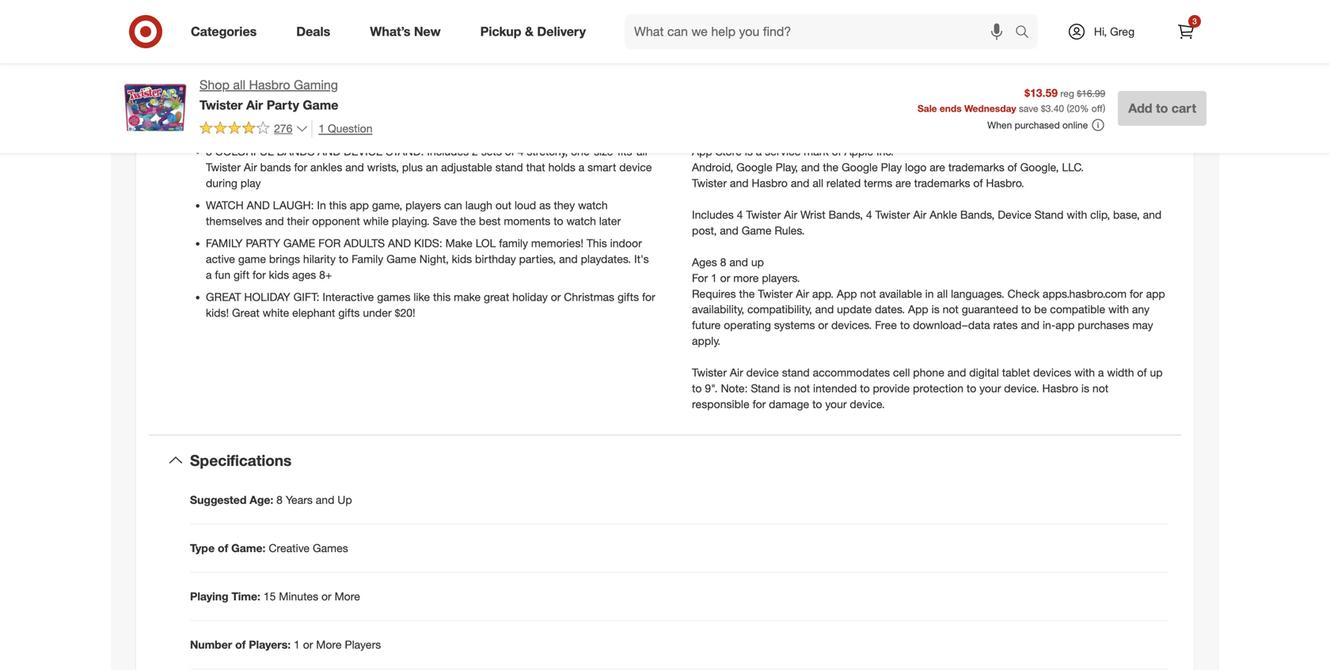 Task type: locate. For each thing, give the bounding box(es) containing it.
for
[[413, 91, 426, 104], [294, 160, 307, 174], [253, 268, 266, 282], [1130, 287, 1143, 301], [642, 290, 655, 304], [753, 398, 766, 412]]

in- down be
[[1043, 319, 1056, 332]]

best inside rack up points and win: earn points for every spot hit. compete against a friend or another team in a shared screen face-off—the side with the most points wins! or play solo and try to beat a personal best
[[337, 122, 359, 136]]

of right sets
[[505, 144, 515, 158]]

all inside 8 colorful bands and device stand: includes 2 sets of 4 stretchy, one-size-fits-all twister air bands for ankles and wrists, plus an adjustable stand that holds a smart device during play
[[637, 144, 648, 158]]

4 inside 8 colorful bands and device stand: includes 2 sets of 4 stretchy, one-size-fits-all twister air bands for ankles and wrists, plus an adjustable stand that holds a smart device during play
[[518, 144, 524, 158]]

1 horizontal spatial stand
[[782, 366, 810, 380]]

1 horizontal spatial play
[[608, 106, 628, 120]]

0 horizontal spatial apple
[[745, 113, 774, 127]]

to right try
[[244, 122, 254, 136]]

0 horizontal spatial bands,
[[829, 208, 863, 222]]

years
[[286, 493, 313, 507]]

apple left inc.,
[[982, 113, 1011, 127]]

brings
[[269, 252, 300, 266]]

to left be
[[1022, 303, 1031, 317]]

iphone,
[[804, 113, 841, 127]]

game for family party game for adults and kids: make lol family memories! this indoor active game brings hilarity to family game night, kids birthday parties, and playdates. it's a fun gift for kids ages 8+
[[387, 252, 416, 266]]

1 vertical spatial points
[[530, 106, 561, 120]]

off
[[1092, 102, 1103, 114]]

0 horizontal spatial includes
[[427, 144, 469, 158]]

when purchased online
[[988, 119, 1088, 131]]

reg
[[1061, 87, 1075, 99]]

1 horizontal spatial bands,
[[961, 208, 995, 222]]

responsible
[[692, 398, 750, 412]]

1 vertical spatial device
[[747, 366, 779, 380]]

1 vertical spatial game
[[238, 252, 266, 266]]

2
[[472, 144, 478, 158]]

watch
[[578, 198, 608, 212], [567, 214, 596, 228]]

for inside rack up points and win: earn points for every spot hit. compete against a friend or another team in a shared screen face-off—the side with the most points wins! or play solo and try to beat a personal best
[[413, 91, 426, 104]]

2 horizontal spatial 4
[[866, 208, 872, 222]]

and down play,
[[791, 176, 810, 190]]

and inside twister air device stand accommodates cell phone and digital tablet devices with a width of up to 9". note: stand is not intended to provide protection to your device. hasbro is not responsible for damage to your device.
[[948, 366, 966, 380]]

3
[[1193, 16, 1197, 26]]

0 vertical spatial 1
[[319, 121, 325, 135]]

sets
[[481, 144, 502, 158]]

1 vertical spatial more
[[316, 638, 342, 652]]

of inside 8 colorful bands and device stand: includes 2 sets of 4 stretchy, one-size-fits-all twister air bands for ankles and wrists, plus an adjustable stand that holds a smart device during play
[[505, 144, 515, 158]]

2 vertical spatial 8
[[277, 493, 283, 507]]

birthday
[[475, 252, 516, 266]]

1 horizontal spatial rates
[[994, 319, 1018, 332]]

0 horizontal spatial google
[[737, 160, 773, 174]]

a up '276'
[[287, 106, 293, 120]]

most
[[502, 106, 527, 120]]

1 vertical spatial 1
[[711, 271, 717, 285]]

0 horizontal spatial this
[[329, 198, 347, 212]]

1 horizontal spatial includes
[[692, 208, 734, 222]]

fun
[[215, 268, 231, 282]]

free twister air app: this game requires the twister air app to play. (free to download —data rates and in-app purchase may apply.) follow its instructions to easily learn how to play, track scores, and more
[[206, 37, 655, 82]]

gifts right christmas on the top left
[[618, 290, 639, 304]]

0 horizontal spatial may
[[374, 53, 395, 66]]

the down laugh
[[460, 214, 476, 228]]

for left damage at the bottom of page
[[753, 398, 766, 412]]

1 vertical spatial hasbro
[[752, 176, 788, 190]]

are right logo
[[930, 160, 946, 174]]

0 vertical spatial best
[[337, 122, 359, 136]]

ages
[[692, 255, 717, 269]]

compatibility,
[[748, 303, 812, 317]]

air up instructions on the left of page
[[489, 37, 502, 51]]

points
[[257, 91, 297, 104]]

twister up its
[[451, 37, 486, 51]]

digital
[[970, 366, 999, 380]]

a down countries.
[[756, 144, 762, 158]]

watch up later
[[578, 198, 608, 212]]

1 right the for
[[711, 271, 717, 285]]

0 vertical spatial rates
[[240, 53, 265, 66]]

8 right ages
[[720, 255, 727, 269]]

great
[[232, 306, 260, 320]]

1 bands, from the left
[[829, 208, 863, 222]]

in
[[275, 106, 284, 120], [1090, 113, 1099, 127], [926, 287, 934, 301]]

all left the related
[[813, 176, 824, 190]]

twister inside twister air device stand accommodates cell phone and digital tablet devices with a width of up to 9". note: stand is not intended to provide protection to your device. hasbro is not responsible for damage to your device.
[[692, 366, 727, 380]]

may inside free twister air app: this game requires the twister air app to play. (free to download —data rates and in-app purchase may apply.) follow its instructions to easily learn how to play, track scores, and more
[[374, 53, 395, 66]]

to down the for
[[339, 252, 349, 266]]

2 horizontal spatial in
[[1090, 113, 1099, 127]]

fits-
[[618, 144, 637, 158]]

family
[[499, 236, 528, 250]]

game inside shop all hasbro gaming twister air party game
[[303, 97, 338, 113]]

1 horizontal spatial best
[[479, 214, 501, 228]]

game down gaming
[[303, 97, 338, 113]]

google up the related
[[842, 160, 878, 174]]

bands
[[277, 144, 315, 158]]

0 horizontal spatial game
[[238, 252, 266, 266]]

stand up damage at the bottom of page
[[782, 366, 810, 380]]

1 horizontal spatial stand
[[1035, 208, 1064, 222]]

play
[[881, 160, 902, 174]]

1 vertical spatial includes
[[692, 208, 734, 222]]

to down intended
[[813, 398, 822, 412]]

personal
[[291, 122, 334, 136]]

players.
[[762, 271, 800, 285]]

and down playing.
[[388, 236, 411, 250]]

and up protection
[[948, 366, 966, 380]]

game inside includes 4 twister air wrist bands, 4 twister air ankle bands, device stand with clip, base, and post, and game rules.
[[742, 224, 772, 237]]

is up download–data
[[932, 303, 940, 317]]

0 horizontal spatial best
[[337, 122, 359, 136]]

air up note:
[[730, 366, 743, 380]]

is up damage at the bottom of page
[[783, 382, 791, 396]]

apple up countries.
[[745, 113, 774, 127]]

u.s.
[[1121, 113, 1140, 127]]

0 horizontal spatial game
[[303, 97, 338, 113]]

1 vertical spatial game
[[742, 224, 772, 237]]

protection
[[913, 382, 964, 396]]

as
[[539, 198, 551, 212]]

0 horizontal spatial app
[[692, 144, 712, 158]]

rates inside ages 8 and up for 1 or more players. requires the twister air app. app not available in all languages. check apps.hasbro.com for app availability, compatibility, and update dates. app is not guaranteed to be compatible with any future operating systems or devices. free to download–data rates and in-app purchases may apply.
[[994, 319, 1018, 332]]

0 horizontal spatial more
[[319, 68, 345, 82]]

1 vertical spatial this
[[587, 236, 607, 250]]

this
[[334, 37, 355, 51], [587, 236, 607, 250]]

time:
[[232, 590, 260, 604]]

0 vertical spatial includes
[[427, 144, 469, 158]]

0 horizontal spatial 8
[[206, 144, 212, 158]]

0 horizontal spatial device
[[619, 160, 652, 174]]

and left their
[[265, 214, 284, 228]]

your down intended
[[825, 398, 847, 412]]

in right available
[[926, 287, 934, 301]]

4 left stretchy,
[[518, 144, 524, 158]]

stand inside twister air device stand accommodates cell phone and digital tablet devices with a width of up to 9". note: stand is not intended to provide protection to your device. hasbro is not responsible for damage to your device.
[[782, 366, 810, 380]]

search button
[[1008, 14, 1046, 52]]

1 vertical spatial rates
[[994, 319, 1018, 332]]

ages
[[292, 268, 316, 282]]

a down one-
[[579, 160, 585, 174]]

1 horizontal spatial 8
[[277, 493, 283, 507]]

2 horizontal spatial 1
[[711, 271, 717, 285]]

play inside 8 colorful bands and device stand: includes 2 sets of 4 stretchy, one-size-fits-all twister air bands for ankles and wrists, plus an adjustable stand that holds a smart device during play
[[241, 176, 261, 190]]

and up the scores,
[[268, 53, 287, 66]]

and down device
[[345, 160, 364, 174]]

for up any at the top right of the page
[[1130, 287, 1143, 301]]

in- down air
[[290, 53, 303, 66]]

of right width
[[1138, 366, 1147, 380]]

0 vertical spatial game
[[358, 37, 386, 51]]

and right u.s.
[[1143, 113, 1162, 127]]

stand down sets
[[495, 160, 523, 174]]

0 vertical spatial more
[[335, 590, 360, 604]]

1 horizontal spatial google
[[842, 160, 878, 174]]

1 vertical spatial up
[[1150, 366, 1163, 380]]

and left ipad
[[844, 113, 863, 127]]

1 horizontal spatial more
[[734, 271, 759, 285]]

more inside free twister air app: this game requires the twister air app to play. (free to download —data rates and in-app purchase may apply.) follow its instructions to easily learn how to play, track scores, and more
[[319, 68, 345, 82]]

device inside twister air device stand accommodates cell phone and digital tablet devices with a width of up to 9". note: stand is not intended to provide protection to your device. hasbro is not responsible for damage to your device.
[[747, 366, 779, 380]]

stand inside includes 4 twister air wrist bands, 4 twister air ankle bands, device stand with clip, base, and post, and game rules.
[[1035, 208, 1064, 222]]

type of game: creative games
[[190, 542, 348, 556]]

0 vertical spatial stand
[[1035, 208, 1064, 222]]

twister down android, on the right of the page
[[692, 176, 727, 190]]

all
[[233, 77, 246, 93], [637, 144, 648, 158], [813, 176, 824, 190], [937, 287, 948, 301]]

2 bands, from the left
[[961, 208, 995, 222]]

is inside apple, the apple logo, iphone, and ipad are trademarks of apple inc., registered in the u.s. and other countries. app store is a service mark of apple inc. android, google play, and the google play logo are trademarks of google, llc. twister and hasbro and all related terms are trademarks of hasbro.
[[745, 144, 753, 158]]

save
[[1019, 102, 1039, 114]]

and right base,
[[1143, 208, 1162, 222]]

the up follow
[[432, 37, 448, 51]]

all inside shop all hasbro gaming twister air party game
[[233, 77, 246, 93]]

not up download–data
[[943, 303, 959, 317]]

when
[[988, 119, 1012, 131]]

in inside rack up points and win: earn points for every spot hit. compete against a friend or another team in a shared screen face-off—the side with the most points wins! or play solo and try to beat a personal best
[[275, 106, 284, 120]]

points down 'compete'
[[530, 106, 561, 120]]

air inside free twister air app: this game requires the twister air app to play. (free to download —data rates and in-app purchase may apply.) follow its instructions to easily learn how to play, track scores, and more
[[489, 37, 502, 51]]

air inside ages 8 and up for 1 or more players. requires the twister air app. app not available in all languages. check apps.hasbro.com for app availability, compatibility, and update dates. app is not guaranteed to be compatible with any future operating systems or devices. free to download–data rates and in-app purchases may apply.
[[796, 287, 809, 301]]

be
[[1034, 303, 1047, 317]]

stretchy,
[[527, 144, 568, 158]]

1 horizontal spatial in-
[[1043, 319, 1056, 332]]

countries.
[[721, 129, 770, 142]]

0 horizontal spatial hasbro
[[249, 77, 290, 93]]

0 horizontal spatial stand
[[495, 160, 523, 174]]

the inside free twister air app: this game requires the twister air app to play. (free to download —data rates and in-app purchase may apply.) follow its instructions to easily learn how to play, track scores, and more
[[432, 37, 448, 51]]

1 horizontal spatial game
[[387, 252, 416, 266]]

for inside the 'great holiday gift: interactive games like this make great holiday or christmas gifts for kids! great white elephant gifts under $20!'
[[642, 290, 655, 304]]

air inside 8 colorful bands and device stand: includes 2 sets of 4 stretchy, one-size-fits-all twister air bands for ankles and wrists, plus an adjustable stand that holds a smart device during play
[[244, 160, 257, 174]]

up
[[338, 493, 352, 507]]

0 vertical spatial more
[[319, 68, 345, 82]]

0 horizontal spatial kids
[[269, 268, 289, 282]]

game left rules.
[[742, 224, 772, 237]]

1 vertical spatial app
[[837, 287, 857, 301]]

1 vertical spatial more
[[734, 271, 759, 285]]

1 vertical spatial are
[[930, 160, 946, 174]]

app
[[692, 144, 712, 158], [837, 287, 857, 301], [908, 303, 929, 317]]

1 google from the left
[[737, 160, 773, 174]]

1 vertical spatial kids
[[269, 268, 289, 282]]

are right ipad
[[891, 113, 907, 127]]

download–data
[[913, 319, 990, 332]]

1 horizontal spatial this
[[433, 290, 451, 304]]

apple left inc.
[[845, 144, 874, 158]]

app down compatible
[[1056, 319, 1075, 332]]

the up operating on the top right of the page
[[739, 287, 755, 301]]

points up face-
[[379, 91, 410, 104]]

all right play,
[[233, 77, 246, 93]]

includes up post,
[[692, 208, 734, 222]]

with inside twister air device stand accommodates cell phone and digital tablet devices with a width of up to 9". note: stand is not intended to provide protection to your device. hasbro is not responsible for damage to your device.
[[1075, 366, 1095, 380]]

may inside ages 8 and up for 1 or more players. requires the twister air app. app not available in all languages. check apps.hasbro.com for app availability, compatibility, and update dates. app is not guaranteed to be compatible with any future operating systems or devices. free to download–data rates and in-app purchases may apply.
[[1133, 319, 1154, 332]]

or right holiday
[[551, 290, 561, 304]]

gifts down interactive
[[338, 306, 360, 320]]

the inside 'watch and laugh: in this app game, players can laugh out loud as they watch themselves and their opponent while playing. save the best moments to watch later'
[[460, 214, 476, 228]]

1 horizontal spatial kids
[[452, 252, 472, 266]]

0 vertical spatial device.
[[1004, 382, 1039, 396]]

0 vertical spatial points
[[379, 91, 410, 104]]

1 vertical spatial stand
[[751, 382, 780, 396]]

game for includes 4 twister air wrist bands, 4 twister air ankle bands, device stand with clip, base, and post, and game rules.
[[742, 224, 772, 237]]

kids:
[[414, 236, 442, 250]]

this up playdates.
[[587, 236, 607, 250]]

1 vertical spatial this
[[433, 290, 451, 304]]

1 horizontal spatial device
[[747, 366, 779, 380]]

1 vertical spatial 8
[[720, 255, 727, 269]]

play down friend
[[608, 106, 628, 120]]

2 vertical spatial hasbro
[[1043, 382, 1079, 396]]

watch and laugh: in this app game, players can laugh out loud as they watch themselves and their opponent while playing. save the best moments to watch later
[[206, 198, 621, 228]]

or
[[632, 91, 642, 104], [720, 271, 730, 285], [551, 290, 561, 304], [818, 319, 828, 332], [322, 590, 332, 604], [303, 638, 313, 652]]

all inside apple, the apple logo, iphone, and ipad are trademarks of apple inc., registered in the u.s. and other countries. app store is a service mark of apple inc. android, google play, and the google play logo are trademarks of google, llc. twister and hasbro and all related terms are trademarks of hasbro.
[[813, 176, 824, 190]]

device
[[998, 208, 1032, 222]]

1 vertical spatial in-
[[1043, 319, 1056, 332]]

for right gift
[[253, 268, 266, 282]]

1 vertical spatial gifts
[[338, 306, 360, 320]]

device inside 8 colorful bands and device stand: includes 2 sets of 4 stretchy, one-size-fits-all twister air bands for ankles and wrists, plus an adjustable stand that holds a smart device during play
[[619, 160, 652, 174]]

and up ankles
[[318, 144, 341, 158]]

to inside button
[[1156, 100, 1168, 116]]

and inside family party game for adults and kids: make lol family memories! this indoor active game brings hilarity to family game night, kids birthday parties, and playdates. it's a fun gift for kids ages 8+
[[559, 252, 578, 266]]

1 vertical spatial play
[[241, 176, 261, 190]]

stand inside 8 colorful bands and device stand: includes 2 sets of 4 stretchy, one-size-fits-all twister air bands for ankles and wrists, plus an adjustable stand that holds a smart device during play
[[495, 160, 523, 174]]

this right 'like'
[[433, 290, 451, 304]]

make
[[446, 236, 473, 250]]

0 horizontal spatial 4
[[518, 144, 524, 158]]

0 vertical spatial may
[[374, 53, 395, 66]]

apply.)
[[398, 53, 429, 66]]

and
[[268, 53, 287, 66], [297, 68, 316, 82], [844, 113, 863, 127], [1143, 113, 1162, 127], [206, 122, 225, 136], [801, 160, 820, 174], [345, 160, 364, 174], [730, 176, 749, 190], [791, 176, 810, 190], [1143, 208, 1162, 222], [265, 214, 284, 228], [720, 224, 739, 237], [559, 252, 578, 266], [730, 255, 748, 269], [815, 303, 834, 317], [1021, 319, 1040, 332], [948, 366, 966, 380], [316, 493, 335, 507]]

more left players.
[[734, 271, 759, 285]]

1 horizontal spatial game
[[358, 37, 386, 51]]

0 vertical spatial this
[[329, 198, 347, 212]]

0 horizontal spatial device.
[[850, 398, 885, 412]]

note:
[[721, 382, 748, 396]]

more right minutes
[[335, 590, 360, 604]]

stand up damage at the bottom of page
[[751, 382, 780, 396]]

in- inside free twister air app: this game requires the twister air app to play. (free to download —data rates and in-app purchase may apply.) follow its instructions to easily learn how to play, track scores, and more
[[290, 53, 303, 66]]

0 horizontal spatial up
[[751, 255, 764, 269]]

this inside free twister air app: this game requires the twister air app to play. (free to download —data rates and in-app purchase may apply.) follow its instructions to easily learn how to play, track scores, and more
[[334, 37, 355, 51]]

a left "fun"
[[206, 268, 212, 282]]

easily
[[555, 53, 583, 66]]

1 vertical spatial device.
[[850, 398, 885, 412]]

0 vertical spatial this
[[334, 37, 355, 51]]

up inside twister air device stand accommodates cell phone and digital tablet devices with a width of up to 9". note: stand is not intended to provide protection to your device. hasbro is not responsible for damage to your device.
[[1150, 366, 1163, 380]]

0 horizontal spatial your
[[825, 398, 847, 412]]

trademarks up hasbro.
[[949, 160, 1005, 174]]

best
[[337, 122, 359, 136], [479, 214, 501, 228]]

cell
[[893, 366, 910, 380]]

kids down brings
[[269, 268, 289, 282]]

of right ends
[[969, 113, 979, 127]]

—data
[[206, 53, 237, 66]]

to down they
[[554, 214, 564, 228]]

0 horizontal spatial gifts
[[338, 306, 360, 320]]

1 horizontal spatial in
[[926, 287, 934, 301]]

0 vertical spatial hasbro
[[249, 77, 290, 93]]

to inside rack up points and win: earn points for every spot hit. compete against a friend or another team in a shared screen face-off—the side with the most points wins! or play solo and try to beat a personal best
[[244, 122, 254, 136]]

to inside family party game for adults and kids: make lol family memories! this indoor active game brings hilarity to family game night, kids birthday parties, and playdates. it's a fun gift for kids ages 8+
[[339, 252, 349, 266]]

app inside 'watch and laugh: in this app game, players can laugh out loud as they watch themselves and their opponent while playing. save the best moments to watch later'
[[350, 198, 369, 212]]

4 down terms
[[866, 208, 872, 222]]

ends
[[940, 102, 962, 114]]

1 right players:
[[294, 638, 300, 652]]

8
[[206, 144, 212, 158], [720, 255, 727, 269], [277, 493, 283, 507]]

device. down 'provide'
[[850, 398, 885, 412]]

2 horizontal spatial app
[[908, 303, 929, 317]]

with inside ages 8 and up for 1 or more players. requires the twister air app. app not available in all languages. check apps.hasbro.com for app availability, compatibility, and update dates. app is not guaranteed to be compatible with any future operating systems or devices. free to download–data rates and in-app purchases may apply.
[[1109, 303, 1129, 317]]

0 horizontal spatial play
[[241, 176, 261, 190]]

1 horizontal spatial points
[[530, 106, 561, 120]]

number of players: 1 or more players
[[190, 638, 381, 652]]

this inside family party game for adults and kids: make lol family memories! this indoor active game brings hilarity to family game night, kids birthday parties, and playdates. it's a fun gift for kids ages 8+
[[587, 236, 607, 250]]

1 horizontal spatial device.
[[1004, 382, 1039, 396]]

0 horizontal spatial this
[[334, 37, 355, 51]]

play.
[[541, 37, 562, 51]]

app.
[[812, 287, 834, 301]]

What can we help you find? suggestions appear below search field
[[625, 14, 1019, 49]]

is inside ages 8 and up for 1 or more players. requires the twister air app. app not available in all languages. check apps.hasbro.com for app availability, compatibility, and update dates. app is not guaranteed to be compatible with any future operating systems or devices. free to download–data rates and in-app purchases may apply.
[[932, 303, 940, 317]]

what's new
[[370, 24, 441, 39]]

with left clip,
[[1067, 208, 1088, 222]]

a
[[591, 91, 597, 104], [287, 106, 293, 120], [282, 122, 288, 136], [756, 144, 762, 158], [579, 160, 585, 174], [206, 268, 212, 282], [1098, 366, 1104, 380]]

wrist
[[801, 208, 826, 222]]

adjustable
[[441, 160, 492, 174]]

track
[[231, 68, 255, 82]]

this up opponent
[[329, 198, 347, 212]]

check
[[1008, 287, 1040, 301]]

all inside ages 8 and up for 1 or more players. requires the twister air app. app not available in all languages. check apps.hasbro.com for app availability, compatibility, and update dates. app is not guaranteed to be compatible with any future operating systems or devices. free to download–data rates and in-app purchases may apply.
[[937, 287, 948, 301]]

this up purchase
[[334, 37, 355, 51]]

app:
[[307, 37, 331, 51]]

device.
[[1004, 382, 1039, 396], [850, 398, 885, 412]]

its
[[467, 53, 479, 66]]

1 horizontal spatial may
[[1133, 319, 1154, 332]]

app up instructions on the left of page
[[506, 37, 525, 51]]

width
[[1107, 366, 1134, 380]]

0 vertical spatial are
[[891, 113, 907, 127]]

online
[[1063, 119, 1088, 131]]

or inside the 'great holiday gift: interactive games like this make great holiday or christmas gifts for kids! great white elephant gifts under $20!'
[[551, 290, 561, 304]]

game up purchase
[[358, 37, 386, 51]]

app
[[506, 37, 525, 51], [303, 53, 322, 66], [350, 198, 369, 212], [1146, 287, 1165, 301], [1056, 319, 1075, 332]]

win:
[[326, 91, 350, 104]]

with inside includes 4 twister air wrist bands, 4 twister air ankle bands, device stand with clip, base, and post, and game rules.
[[1067, 208, 1088, 222]]

app up update
[[837, 287, 857, 301]]

categories
[[191, 24, 257, 39]]

app down the app:
[[303, 53, 322, 66]]

suggested
[[190, 493, 247, 507]]

1 horizontal spatial gifts
[[618, 290, 639, 304]]

1 question link
[[312, 119, 373, 138]]

game up gift
[[238, 252, 266, 266]]

1 down shared
[[319, 121, 325, 135]]

game
[[358, 37, 386, 51], [238, 252, 266, 266]]

ipad
[[866, 113, 888, 127]]

game inside free twister air app: this game requires the twister air app to play. (free to download —data rates and in-app purchase may apply.) follow its instructions to easily learn how to play, track scores, and more
[[358, 37, 386, 51]]

0 vertical spatial play
[[608, 106, 628, 120]]

twister down shop
[[200, 97, 243, 113]]

play,
[[776, 160, 798, 174]]

may down what's
[[374, 53, 395, 66]]

2 horizontal spatial game
[[742, 224, 772, 237]]

scores,
[[259, 68, 294, 82]]

clip,
[[1091, 208, 1110, 222]]

more for 1 or more players
[[316, 638, 342, 652]]

post,
[[692, 224, 717, 237]]

for inside 8 colorful bands and device stand: includes 2 sets of 4 stretchy, one-size-fits-all twister air bands for ankles and wrists, plus an adjustable stand that holds a smart device during play
[[294, 160, 307, 174]]

game inside family party game for adults and kids: make lol family memories! this indoor active game brings hilarity to family game night, kids birthday parties, and playdates. it's a fun gift for kids ages 8+
[[387, 252, 416, 266]]

bands, down the related
[[829, 208, 863, 222]]

image of twister air party game image
[[124, 76, 187, 139]]

and down memories!
[[559, 252, 578, 266]]

0 vertical spatial kids
[[452, 252, 472, 266]]

0 vertical spatial 8
[[206, 144, 212, 158]]



Task type: describe. For each thing, give the bounding box(es) containing it.
to left play.
[[528, 37, 538, 51]]

and right the scores,
[[297, 68, 316, 82]]

apple,
[[692, 113, 724, 127]]

0 vertical spatial watch
[[578, 198, 608, 212]]

1 question
[[319, 121, 373, 135]]

game inside family party game for adults and kids: make lol family memories! this indoor active game brings hilarity to family game night, kids birthday parties, and playdates. it's a fun gift for kids ages 8+
[[238, 252, 266, 266]]

a inside 8 colorful bands and device stand: includes 2 sets of 4 stretchy, one-size-fits-all twister air bands for ankles and wrists, plus an adjustable stand that holds a smart device during play
[[579, 160, 585, 174]]

dates.
[[875, 303, 905, 317]]

for
[[318, 236, 341, 250]]

1 horizontal spatial app
[[837, 287, 857, 301]]

more inside ages 8 and up for 1 or more players. requires the twister air app. app not available in all languages. check apps.hasbro.com for app availability, compatibility, and update dates. app is not guaranteed to be compatible with any future operating systems or devices. free to download–data rates and in-app purchases may apply.
[[734, 271, 759, 285]]

a inside twister air device stand accommodates cell phone and digital tablet devices with a width of up to 9". note: stand is not intended to provide protection to your device. hasbro is not responsible for damage to your device.
[[1098, 366, 1104, 380]]

of right 'type'
[[218, 542, 228, 556]]

great
[[484, 290, 509, 304]]

and inside rack up points and win: earn points for every spot hit. compete against a friend or another team in a shared screen face-off—the side with the most points wins! or play solo and try to beat a personal best
[[206, 122, 225, 136]]

15
[[264, 590, 276, 604]]

hi, greg
[[1094, 25, 1135, 38]]

in inside ages 8 and up for 1 or more players. requires the twister air app. app not available in all languages. check apps.hasbro.com for app availability, compatibility, and update dates. app is not guaranteed to be compatible with any future operating systems or devices. free to download–data rates and in-app purchases may apply.
[[926, 287, 934, 301]]

shared
[[296, 106, 330, 120]]

and inside family party game for adults and kids: make lol family memories! this indoor active game brings hilarity to family game night, kids birthday parties, and playdates. it's a fun gift for kids ages 8+
[[388, 236, 411, 250]]

and down android, on the right of the page
[[730, 176, 749, 190]]

rules.
[[775, 224, 805, 237]]

hi,
[[1094, 25, 1107, 38]]

devices
[[1034, 366, 1072, 380]]

of left hasbro.
[[974, 176, 983, 190]]

and inside rack up points and win: earn points for every spot hit. compete against a friend or another team in a shared screen face-off—the side with the most points wins! or play solo and try to beat a personal best
[[300, 91, 323, 104]]

and down mark
[[801, 160, 820, 174]]

wins!
[[564, 106, 589, 120]]

3.40
[[1046, 102, 1064, 114]]

their
[[287, 214, 309, 228]]

the inside ages 8 and up for 1 or more players. requires the twister air app. app not available in all languages. check apps.hasbro.com for app availability, compatibility, and update dates. app is not guaranteed to be compatible with any future operating systems or devices. free to download–data rates and in-app purchases may apply.
[[739, 287, 755, 301]]

stand:
[[386, 144, 424, 158]]

hasbro inside twister air device stand accommodates cell phone and digital tablet devices with a width of up to 9". note: stand is not intended to provide protection to your device. hasbro is not responsible for damage to your device.
[[1043, 382, 1079, 396]]

to down digital
[[967, 382, 977, 396]]

or left devices.
[[818, 319, 828, 332]]

like
[[414, 290, 430, 304]]

available
[[879, 287, 922, 301]]

can
[[444, 198, 462, 212]]

or right minutes
[[322, 590, 332, 604]]

related
[[827, 176, 861, 190]]

a inside family party game for adults and kids: make lol family memories! this indoor active game brings hilarity to family game night, kids birthday parties, and playdates. it's a fun gift for kids ages 8+
[[206, 268, 212, 282]]

hasbro inside shop all hasbro gaming twister air party game
[[249, 77, 290, 93]]

air up rules.
[[784, 208, 798, 222]]

8 inside 8 colorful bands and device stand: includes 2 sets of 4 stretchy, one-size-fits-all twister air bands for ankles and wrists, plus an adjustable stand that holds a smart device during play
[[206, 144, 212, 158]]

family party game for adults and kids: make lol family memories! this indoor active game brings hilarity to family game night, kids birthday parties, and playdates. it's a fun gift for kids ages 8+
[[206, 236, 649, 282]]

creative
[[269, 542, 310, 556]]

of left players:
[[235, 638, 246, 652]]

twister inside free twister air app: this game requires the twister air app to play. (free to download —data rates and in-app purchase may apply.) follow its instructions to easily learn how to play, track scores, and more
[[451, 37, 486, 51]]

ankles
[[310, 160, 342, 174]]

twister down terms
[[875, 208, 910, 222]]

3 link
[[1169, 14, 1204, 49]]

accommodates
[[813, 366, 890, 380]]

type
[[190, 542, 215, 556]]

to down accommodates
[[860, 382, 870, 396]]

availability,
[[692, 303, 744, 317]]

9".
[[705, 382, 718, 396]]

)
[[1103, 102, 1106, 114]]

the up countries.
[[727, 113, 742, 127]]

memories!
[[531, 236, 584, 250]]

laugh:
[[273, 198, 314, 212]]

players
[[345, 638, 381, 652]]

up inside ages 8 and up for 1 or more players. requires the twister air app. app not available in all languages. check apps.hasbro.com for app availability, compatibility, and update dates. app is not guaranteed to be compatible with any future operating systems or devices. free to download–data rates and in-app purchases may apply.
[[751, 255, 764, 269]]

2 vertical spatial are
[[896, 176, 911, 190]]

to right free
[[900, 319, 910, 332]]

includes inside 8 colorful bands and device stand: includes 2 sets of 4 stretchy, one-size-fits-all twister air bands for ankles and wrists, plus an adjustable stand that holds a smart device during play
[[427, 144, 469, 158]]

rates inside free twister air app: this game requires the twister air app to play. (free to download —data rates and in-app purchase may apply.) follow its instructions to easily learn how to play, track scores, and more
[[240, 53, 265, 66]]

twister up rules.
[[746, 208, 781, 222]]

kids!
[[206, 306, 229, 320]]

twister inside apple, the apple logo, iphone, and ipad are trademarks of apple inc., registered in the u.s. and other countries. app store is a service mark of apple inc. android, google play, and the google play logo are trademarks of google, llc. twister and hasbro and all related terms are trademarks of hasbro.
[[692, 176, 727, 190]]

inc.,
[[1014, 113, 1034, 127]]

air left 'ankle'
[[913, 208, 927, 222]]

indoor
[[610, 236, 642, 250]]

air inside shop all hasbro gaming twister air party game
[[246, 97, 263, 113]]

compete
[[503, 91, 549, 104]]

number
[[190, 638, 232, 652]]

apple, the apple logo, iphone, and ipad are trademarks of apple inc., registered in the u.s. and other countries. app store is a service mark of apple inc. android, google play, and the google play logo are trademarks of google, llc. twister and hasbro and all related terms are trademarks of hasbro.
[[692, 113, 1162, 190]]

and left up
[[316, 493, 335, 507]]

and inside 'watch and laugh: in this app game, players can laugh out loud as they watch themselves and their opponent while playing. save the best moments to watch later'
[[247, 198, 270, 212]]

1 horizontal spatial apple
[[845, 144, 874, 158]]

not up update
[[860, 287, 876, 301]]

size-
[[594, 144, 618, 158]]

to down play.
[[543, 53, 552, 66]]

0 vertical spatial your
[[980, 382, 1001, 396]]

christmas
[[564, 290, 615, 304]]

family
[[206, 236, 243, 250]]

under
[[363, 306, 392, 320]]

twister inside shop all hasbro gaming twister air party game
[[200, 97, 243, 113]]

players
[[406, 198, 441, 212]]

for inside ages 8 and up for 1 or more players. requires the twister air app. app not available in all languages. check apps.hasbro.com for app availability, compatibility, and update dates. app is not guaranteed to be compatible with any future operating systems or devices. free to download–data rates and in-app purchases may apply.
[[1130, 287, 1143, 301]]

laugh
[[465, 198, 493, 212]]

best inside 'watch and laugh: in this app game, players can laugh out loud as they watch themselves and their opponent while playing. save the best moments to watch later'
[[479, 214, 501, 228]]

app up any at the top right of the page
[[1146, 287, 1165, 301]]

service
[[765, 144, 801, 158]]

party
[[246, 236, 280, 250]]

1 vertical spatial watch
[[567, 214, 596, 228]]

search
[[1008, 25, 1046, 41]]

a inside apple, the apple logo, iphone, and ipad are trademarks of apple inc., registered in the u.s. and other countries. app store is a service mark of apple inc. android, google play, and the google play logo are trademarks of google, llc. twister and hasbro and all related terms are trademarks of hasbro.
[[756, 144, 762, 158]]

friend
[[600, 91, 629, 104]]

to left 9".
[[692, 382, 702, 396]]

base,
[[1113, 208, 1140, 222]]

2 vertical spatial 1
[[294, 638, 300, 652]]

for inside twister air device stand accommodates cell phone and digital tablet devices with a width of up to 9". note: stand is not intended to provide protection to your device. hasbro is not responsible for damage to your device.
[[753, 398, 766, 412]]

in- inside ages 8 and up for 1 or more players. requires the twister air app. app not available in all languages. check apps.hasbro.com for app availability, compatibility, and update dates. app is not guaranteed to be compatible with any future operating systems or devices. free to download–data rates and in-app purchases may apply.
[[1043, 319, 1056, 332]]

and right post,
[[720, 224, 739, 237]]

2 vertical spatial trademarks
[[914, 176, 970, 190]]

stand inside twister air device stand accommodates cell phone and digital tablet devices with a width of up to 9". note: stand is not intended to provide protection to your device. hasbro is not responsible for damage to your device.
[[751, 382, 780, 396]]

hit.
[[485, 91, 500, 104]]

0 horizontal spatial points
[[379, 91, 410, 104]]

and down be
[[1021, 319, 1040, 332]]

smart
[[588, 160, 616, 174]]

more for 15 minutes or more
[[335, 590, 360, 604]]

it's
[[634, 252, 649, 266]]

hasbro inside apple, the apple logo, iphone, and ipad are trademarks of apple inc., registered in the u.s. and other countries. app store is a service mark of apple inc. android, google play, and the google play logo are trademarks of google, llc. twister and hasbro and all related terms are trademarks of hasbro.
[[752, 176, 788, 190]]

categories link
[[177, 14, 277, 49]]

download
[[606, 37, 655, 51]]

lol
[[476, 236, 496, 250]]

twister inside 8 colorful bands and device stand: includes 2 sets of 4 stretchy, one-size-fits-all twister air bands for ankles and wrists, plus an adjustable stand that holds a smart device during play
[[206, 160, 241, 174]]

what's new link
[[357, 14, 461, 49]]

play inside rack up points and win: earn points for every spot hit. compete against a friend or another team in a shared screen face-off—the side with the most points wins! or play solo and try to beat a personal best
[[608, 106, 628, 120]]

game:
[[231, 542, 266, 556]]

pickup
[[480, 24, 522, 39]]

not up damage at the bottom of page
[[794, 382, 810, 396]]

or inside rack up points and win: earn points for every spot hit. compete against a friend or another team in a shared screen face-off—the side with the most points wins! or play solo and try to beat a personal best
[[632, 91, 642, 104]]

wrists,
[[367, 160, 399, 174]]

and inside 8 colorful bands and device stand: includes 2 sets of 4 stretchy, one-size-fits-all twister air bands for ankles and wrists, plus an adjustable stand that holds a smart device during play
[[345, 160, 364, 174]]

of right mark
[[832, 144, 842, 158]]

2 vertical spatial app
[[908, 303, 929, 317]]

mark
[[804, 144, 829, 158]]

1 vertical spatial trademarks
[[949, 160, 1005, 174]]

of inside twister air device stand accommodates cell phone and digital tablet devices with a width of up to 9". note: stand is not intended to provide protection to your device. hasbro is not responsible for damage to your device.
[[1138, 366, 1147, 380]]

delivery
[[537, 24, 586, 39]]

add to cart
[[1129, 100, 1197, 116]]

systems
[[774, 319, 815, 332]]

0 vertical spatial trademarks
[[910, 113, 966, 127]]

operating
[[724, 319, 771, 332]]

hilarity
[[303, 252, 336, 266]]

or right players:
[[303, 638, 313, 652]]

is down purchases
[[1082, 382, 1090, 396]]

languages.
[[951, 287, 1005, 301]]

this inside the 'great holiday gift: interactive games like this make great holiday or christmas gifts for kids! great white elephant gifts under $20!'
[[433, 290, 451, 304]]

in inside apple, the apple logo, iphone, and ipad are trademarks of apple inc., registered in the u.s. and other countries. app store is a service mark of apple inc. android, google play, and the google play logo are trademarks of google, llc. twister and hasbro and all related terms are trademarks of hasbro.
[[1090, 113, 1099, 127]]

damage
[[769, 398, 809, 412]]

with inside rack up points and win: earn points for every spot hit. compete against a friend or another team in a shared screen face-off—the side with the most points wins! or play solo and try to beat a personal best
[[460, 106, 480, 120]]

that
[[526, 160, 545, 174]]

of up hasbro.
[[1008, 160, 1017, 174]]

to inside 'watch and laugh: in this app game, players can laugh out loud as they watch themselves and their opponent while playing. save the best moments to watch later'
[[554, 214, 564, 228]]

off—the
[[395, 106, 433, 120]]

new
[[414, 24, 441, 39]]

and inside 'watch and laugh: in this app game, players can laugh out loud as they watch themselves and their opponent while playing. save the best moments to watch later'
[[265, 214, 284, 228]]

great
[[206, 290, 241, 304]]

purchase
[[325, 53, 371, 66]]

2 horizontal spatial apple
[[982, 113, 1011, 127]]

not down width
[[1093, 382, 1109, 396]]

to right the how
[[638, 53, 648, 66]]

the up the related
[[823, 160, 839, 174]]

future
[[692, 319, 721, 332]]

logo,
[[777, 113, 801, 127]]

and right ages
[[730, 255, 748, 269]]

interactive
[[323, 290, 374, 304]]

this inside 'watch and laugh: in this app game, players can laugh out loud as they watch themselves and their opponent while playing. save the best moments to watch later'
[[329, 198, 347, 212]]

ages 8 and up for 1 or more players. requires the twister air app. app not available in all languages. check apps.hasbro.com for app availability, compatibility, and update dates. app is not guaranteed to be compatible with any future operating systems or devices. free to download–data rates and in-app purchases may apply.
[[692, 255, 1165, 348]]

app inside apple, the apple logo, iphone, and ipad are trademarks of apple inc., registered in the u.s. and other countries. app store is a service mark of apple inc. android, google play, and the google play logo are trademarks of google, llc. twister and hasbro and all related terms are trademarks of hasbro.
[[692, 144, 712, 158]]

8 inside ages 8 and up for 1 or more players. requires the twister air app. app not available in all languages. check apps.hasbro.com for app availability, compatibility, and update dates. app is not guaranteed to be compatible with any future operating systems or devices. free to download–data rates and in-app purchases may apply.
[[720, 255, 727, 269]]

2 google from the left
[[842, 160, 878, 174]]

&
[[525, 24, 534, 39]]

0 vertical spatial gifts
[[618, 290, 639, 304]]

for inside family party game for adults and kids: make lol family memories! this indoor active game brings hilarity to family game night, kids birthday parties, and playdates. it's a fun gift for kids ages 8+
[[253, 268, 266, 282]]

pickup & delivery
[[480, 24, 586, 39]]

twister inside ages 8 and up for 1 or more players. requires the twister air app. app not available in all languages. check apps.hasbro.com for app availability, compatibility, and update dates. app is not guaranteed to be compatible with any future operating systems or devices. free to download–data rates and in-app purchases may apply.
[[758, 287, 793, 301]]

1 inside ages 8 and up for 1 or more players. requires the twister air app. app not available in all languages. check apps.hasbro.com for app availability, compatibility, and update dates. app is not guaranteed to be compatible with any future operating systems or devices. free to download–data rates and in-app purchases may apply.
[[711, 271, 717, 285]]

or up requires
[[720, 271, 730, 285]]

rack up points and win: earn points for every spot hit. compete against a friend or another team in a shared screen face-off—the side with the most points wins! or play solo and try to beat a personal best
[[206, 91, 652, 136]]

in
[[317, 198, 326, 212]]

$16.99
[[1077, 87, 1106, 99]]

and down app. on the right top of the page
[[815, 303, 834, 317]]

an
[[426, 160, 438, 174]]

wednesday
[[965, 102, 1016, 114]]

to up learn
[[594, 37, 603, 51]]

a up or
[[591, 91, 597, 104]]

the inside rack up points and win: earn points for every spot hit. compete against a friend or another team in a shared screen face-off—the side with the most points wins! or play solo and try to beat a personal best
[[483, 106, 499, 120]]

1 horizontal spatial 4
[[737, 208, 743, 222]]

purchases
[[1078, 319, 1130, 332]]

terms
[[864, 176, 893, 190]]

loud
[[515, 198, 536, 212]]

1 vertical spatial your
[[825, 398, 847, 412]]

the left u.s.
[[1102, 113, 1118, 127]]

276
[[274, 121, 293, 135]]

a right beat
[[282, 122, 288, 136]]

and inside 8 colorful bands and device stand: includes 2 sets of 4 stretchy, one-size-fits-all twister air bands for ankles and wrists, plus an adjustable stand that holds a smart device during play
[[318, 144, 341, 158]]

twister air device stand accommodates cell phone and digital tablet devices with a width of up to 9". note: stand is not intended to provide protection to your device. hasbro is not responsible for damage to your device.
[[692, 366, 1163, 412]]

apply.
[[692, 334, 721, 348]]

save
[[433, 214, 457, 228]]

includes inside includes 4 twister air wrist bands, 4 twister air ankle bands, device stand with clip, base, and post, and game rules.
[[692, 208, 734, 222]]

air inside twister air device stand accommodates cell phone and digital tablet devices with a width of up to 9". note: stand is not intended to provide protection to your device. hasbro is not responsible for damage to your device.
[[730, 366, 743, 380]]



Task type: vqa. For each thing, say whether or not it's contained in the screenshot.
the rightmost the over
no



